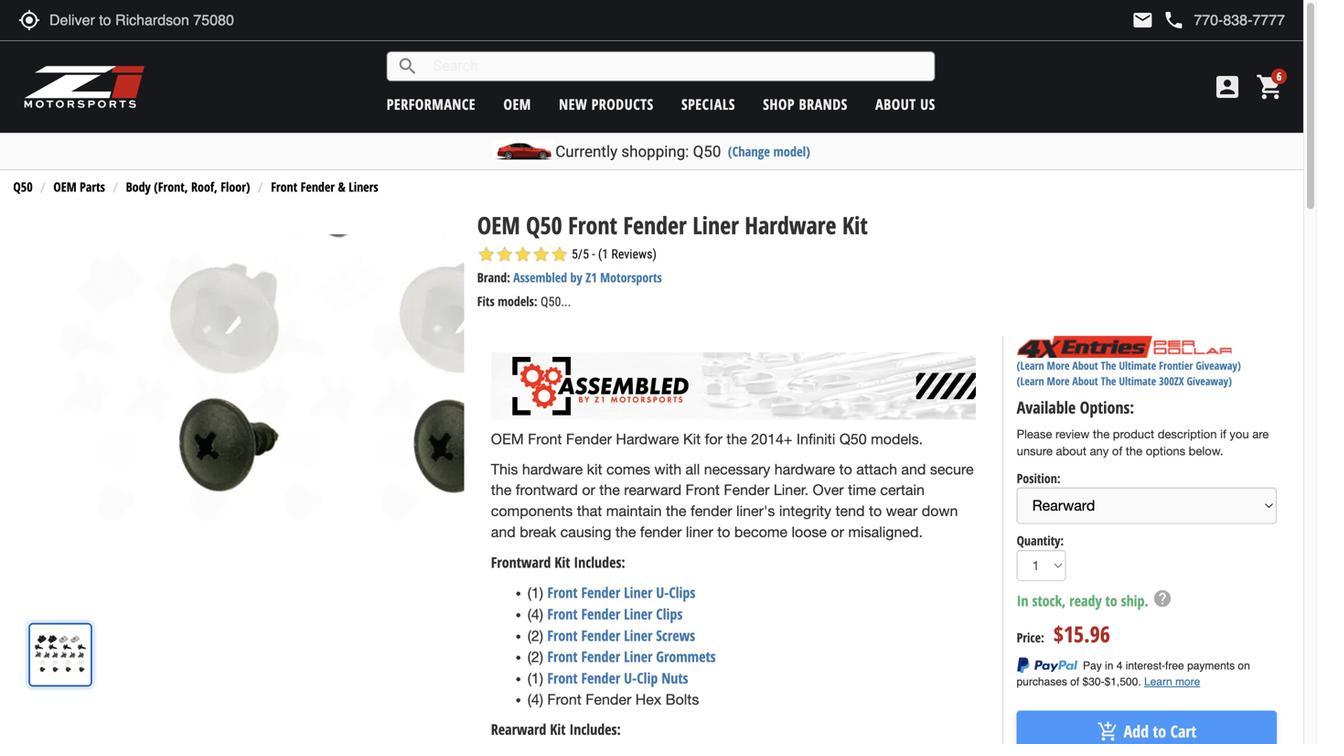 Task type: vqa. For each thing, say whether or not it's contained in the screenshot.
States
no



Task type: describe. For each thing, give the bounding box(es) containing it.
account_box
[[1214, 72, 1243, 102]]

the down maintain
[[616, 523, 636, 540]]

oem for parts
[[53, 178, 77, 196]]

the down this at the left
[[491, 482, 512, 499]]

loose
[[792, 523, 827, 540]]

that
[[577, 502, 602, 519]]

necessary
[[704, 461, 771, 478]]

options:
[[1081, 396, 1135, 419]]

1 vertical spatial or
[[831, 523, 845, 540]]

maintain
[[607, 502, 662, 519]]

1 hardware from the left
[[522, 461, 583, 478]]

in stock, ready to ship. help
[[1017, 588, 1173, 610]]

2 (4) from the top
[[528, 691, 544, 708]]

fender up kit
[[566, 431, 612, 448]]

new
[[559, 94, 588, 114]]

models:
[[498, 292, 538, 310]]

300zx
[[1160, 374, 1185, 389]]

my_location
[[18, 9, 40, 31]]

1 (4) from the top
[[528, 606, 544, 623]]

front fender liner u-clips link
[[548, 583, 696, 602]]

position:
[[1017, 469, 1061, 487]]

shop brands link
[[763, 94, 848, 114]]

hex
[[636, 691, 662, 708]]

rearward
[[624, 482, 682, 499]]

if
[[1221, 427, 1227, 441]]

4 star from the left
[[532, 245, 551, 264]]

to right liner on the right of the page
[[718, 523, 731, 540]]

$15.96
[[1054, 619, 1111, 649]]

1 more from the top
[[1047, 358, 1070, 373]]

fender left &
[[301, 178, 335, 196]]

screws
[[656, 625, 696, 645]]

0 vertical spatial about
[[876, 94, 917, 114]]

1 (1) from the top
[[528, 584, 544, 601]]

tend
[[836, 502, 865, 519]]

the up any
[[1094, 427, 1110, 441]]

please
[[1017, 427, 1053, 441]]

includes: for rearward kit includes:
[[570, 720, 621, 739]]

3 star from the left
[[514, 245, 532, 264]]

oem left new at top
[[504, 94, 532, 114]]

liner up the clip
[[624, 647, 653, 666]]

0 vertical spatial fender
[[691, 502, 733, 519]]

oem front fender hardware kit for the 2014+ infiniti q50 models.
[[491, 431, 923, 448]]

shop
[[763, 94, 795, 114]]

frontier
[[1160, 358, 1194, 373]]

nuts
[[662, 668, 689, 688]]

0 horizontal spatial or
[[582, 482, 596, 499]]

includes: for frontward kit includes:
[[574, 552, 626, 572]]

1 vertical spatial clips
[[656, 604, 683, 624]]

1 the from the top
[[1102, 358, 1117, 373]]

fender down the front fender liner clips link at bottom
[[582, 625, 621, 645]]

options
[[1146, 444, 1186, 458]]

rearward kit includes:
[[491, 720, 621, 739]]

misaligned.
[[849, 523, 923, 540]]

brands
[[799, 94, 848, 114]]

(front,
[[154, 178, 188, 196]]

price:
[[1017, 629, 1045, 646]]

to up time
[[840, 461, 853, 478]]

2 more from the top
[[1047, 374, 1070, 389]]

break
[[520, 523, 557, 540]]

to right add
[[1154, 720, 1167, 743]]

review
[[1056, 427, 1090, 441]]

fender inside oem q50 front fender liner hardware kit star star star star star 5/5 - (1 reviews) brand: assembled by z1 motorsports fits models: q50...
[[624, 209, 687, 241]]

q50 link
[[13, 178, 33, 196]]

you
[[1230, 427, 1250, 441]]

infiniti
[[797, 431, 836, 448]]

add_shopping_cart
[[1098, 721, 1120, 742]]

causing
[[561, 523, 612, 540]]

motorsports
[[600, 269, 662, 286]]

certain
[[881, 482, 925, 499]]

fits
[[478, 292, 495, 310]]

any
[[1090, 444, 1109, 458]]

0 horizontal spatial and
[[491, 523, 516, 540]]

front fender & liners link
[[271, 178, 378, 196]]

2 (2) from the top
[[528, 649, 544, 665]]

integrity
[[780, 502, 832, 519]]

0 vertical spatial giveaway)
[[1196, 358, 1242, 373]]

1 (2) from the top
[[528, 627, 544, 644]]

us
[[921, 94, 936, 114]]

the down kit
[[600, 482, 620, 499]]

2 (1) from the top
[[528, 670, 544, 687]]

new products
[[559, 94, 654, 114]]

(change
[[728, 142, 770, 160]]

q50...
[[541, 294, 571, 309]]

specials link
[[682, 94, 736, 114]]

ready
[[1070, 591, 1102, 610]]

specials
[[682, 94, 736, 114]]

fender up front fender u-clip nuts link on the bottom of page
[[582, 647, 621, 666]]

1 (learn from the top
[[1017, 358, 1045, 373]]

wear
[[886, 502, 918, 519]]

fender up the front fender liner clips link at bottom
[[582, 583, 621, 602]]

liner.
[[774, 482, 809, 499]]

phone
[[1164, 9, 1185, 31]]

2 (learn from the top
[[1017, 374, 1045, 389]]

shopping:
[[622, 142, 689, 161]]

2014+
[[752, 431, 793, 448]]

product
[[1114, 427, 1155, 441]]

about us link
[[876, 94, 936, 114]]

unsure
[[1017, 444, 1053, 458]]

the right of
[[1126, 444, 1143, 458]]

front inside this hardware kit comes with all necessary hardware to attach and secure the frontward or the rearward front fender liner. over time certain components that maintain the fender liner's integrity tend to wear down and break causing the fender liner to become loose or misaligned.
[[686, 482, 720, 499]]

in
[[1017, 591, 1029, 610]]

assembled by z1 motorsports link
[[514, 269, 662, 286]]

time
[[848, 482, 877, 499]]

are
[[1253, 427, 1270, 441]]

all
[[686, 461, 700, 478]]

front fender & liners
[[271, 178, 378, 196]]



Task type: locate. For each thing, give the bounding box(es) containing it.
includes: down causing
[[574, 552, 626, 572]]

(1)
[[528, 584, 544, 601], [528, 670, 544, 687]]

liner inside oem q50 front fender liner hardware kit star star star star star 5/5 - (1 reviews) brand: assembled by z1 motorsports fits models: q50...
[[693, 209, 739, 241]]

(change model) link
[[728, 142, 811, 160]]

and up certain
[[902, 461, 927, 478]]

0 vertical spatial clips
[[669, 583, 696, 602]]

1 ultimate from the top
[[1120, 358, 1157, 373]]

or
[[582, 482, 596, 499], [831, 523, 845, 540]]

giveaway) down frontier
[[1187, 374, 1233, 389]]

hardware up the comes
[[616, 431, 679, 448]]

(1) down frontward
[[528, 584, 544, 601]]

1 vertical spatial u-
[[624, 668, 637, 688]]

(2) up rearward
[[528, 649, 544, 665]]

models.
[[871, 431, 923, 448]]

z1 motorsports logo image
[[23, 64, 146, 110]]

0 vertical spatial and
[[902, 461, 927, 478]]

account_box link
[[1209, 72, 1247, 102]]

1 vertical spatial giveaway)
[[1187, 374, 1233, 389]]

(1) up rearward
[[528, 670, 544, 687]]

0 horizontal spatial hardware
[[616, 431, 679, 448]]

about
[[876, 94, 917, 114], [1073, 358, 1099, 373], [1073, 374, 1099, 389]]

1 vertical spatial more
[[1047, 374, 1070, 389]]

about up (learn more about the ultimate 300zx giveaway) link on the bottom right of the page
[[1073, 358, 1099, 373]]

0 vertical spatial (2)
[[528, 627, 544, 644]]

currently shopping: q50 (change model)
[[556, 142, 811, 161]]

kit
[[843, 209, 868, 241], [684, 431, 701, 448], [555, 552, 571, 572], [550, 720, 566, 739]]

and left break
[[491, 523, 516, 540]]

cart
[[1171, 720, 1197, 743]]

z1
[[586, 269, 597, 286]]

body (front, roof, floor) link
[[126, 178, 250, 196]]

frontward
[[516, 482, 578, 499]]

shopping_cart link
[[1252, 72, 1286, 102]]

1 vertical spatial (4)
[[528, 691, 544, 708]]

the down rearward
[[666, 502, 687, 519]]

search
[[397, 55, 419, 77]]

(4)
[[528, 606, 544, 623], [528, 691, 544, 708]]

oem up this at the left
[[491, 431, 524, 448]]

to up misaligned. in the bottom right of the page
[[869, 502, 882, 519]]

0 vertical spatial ultimate
[[1120, 358, 1157, 373]]

5 star from the left
[[551, 245, 569, 264]]

oem
[[504, 94, 532, 114], [53, 178, 77, 196], [478, 209, 520, 241], [491, 431, 524, 448]]

1 vertical spatial about
[[1073, 358, 1099, 373]]

of
[[1113, 444, 1123, 458]]

q50 left (change
[[693, 142, 722, 161]]

add
[[1124, 720, 1149, 743]]

clip
[[637, 668, 658, 688]]

floor)
[[221, 178, 250, 196]]

front fender liner grommets link
[[548, 647, 716, 666]]

1 horizontal spatial or
[[831, 523, 845, 540]]

&
[[338, 178, 346, 196]]

0 vertical spatial includes:
[[574, 552, 626, 572]]

kit
[[587, 461, 603, 478]]

hardware down model)
[[745, 209, 837, 241]]

1 vertical spatial hardware
[[616, 431, 679, 448]]

(learn
[[1017, 358, 1045, 373], [1017, 374, 1045, 389]]

fender
[[691, 502, 733, 519], [640, 523, 682, 540]]

(2)
[[528, 627, 544, 644], [528, 649, 544, 665]]

1 vertical spatial (2)
[[528, 649, 544, 665]]

1 horizontal spatial u-
[[656, 583, 669, 602]]

1 horizontal spatial and
[[902, 461, 927, 478]]

hardware inside oem q50 front fender liner hardware kit star star star star star 5/5 - (1 reviews) brand: assembled by z1 motorsports fits models: q50...
[[745, 209, 837, 241]]

bolts
[[666, 691, 700, 708]]

0 vertical spatial (1)
[[528, 584, 544, 601]]

the right for
[[727, 431, 748, 448]]

q50 inside oem q50 front fender liner hardware kit star star star star star 5/5 - (1 reviews) brand: assembled by z1 motorsports fits models: q50...
[[526, 209, 563, 241]]

hardware up frontward at the bottom
[[522, 461, 583, 478]]

quantity:
[[1017, 532, 1064, 549]]

for
[[705, 431, 723, 448]]

parts
[[80, 178, 105, 196]]

front inside oem q50 front fender liner hardware kit star star star star star 5/5 - (1 reviews) brand: assembled by z1 motorsports fits models: q50...
[[568, 209, 618, 241]]

(4) up rearward
[[528, 691, 544, 708]]

0 horizontal spatial hardware
[[522, 461, 583, 478]]

fender down front fender u-clip nuts link on the bottom of page
[[586, 691, 632, 708]]

front fender liner screws link
[[548, 625, 696, 645]]

2 ultimate from the top
[[1120, 374, 1157, 389]]

the up (learn more about the ultimate 300zx giveaway) link on the bottom right of the page
[[1102, 358, 1117, 373]]

1 vertical spatial includes:
[[570, 720, 621, 739]]

or up that
[[582, 482, 596, 499]]

frontward kit includes:
[[491, 552, 626, 572]]

body
[[126, 178, 151, 196]]

oem inside oem q50 front fender liner hardware kit star star star star star 5/5 - (1 reviews) brand: assembled by z1 motorsports fits models: q50...
[[478, 209, 520, 241]]

0 vertical spatial or
[[582, 482, 596, 499]]

the
[[1094, 427, 1110, 441], [727, 431, 748, 448], [1126, 444, 1143, 458], [491, 482, 512, 499], [600, 482, 620, 499], [666, 502, 687, 519], [616, 523, 636, 540]]

q50 left the oem parts
[[13, 178, 33, 196]]

q50
[[693, 142, 722, 161], [13, 178, 33, 196], [526, 209, 563, 241], [840, 431, 867, 448]]

2 hardware from the left
[[775, 461, 836, 478]]

about
[[1057, 444, 1087, 458]]

1 vertical spatial and
[[491, 523, 516, 540]]

0 vertical spatial the
[[1102, 358, 1117, 373]]

1 horizontal spatial fender
[[691, 502, 733, 519]]

or down tend
[[831, 523, 845, 540]]

shopping_cart
[[1257, 72, 1286, 102]]

Search search field
[[419, 52, 935, 80]]

available
[[1017, 396, 1076, 419]]

front
[[271, 178, 298, 196], [568, 209, 618, 241], [528, 431, 562, 448], [686, 482, 720, 499], [548, 583, 578, 602], [548, 604, 578, 624], [548, 625, 578, 645], [548, 647, 578, 666], [548, 668, 578, 688], [548, 691, 582, 708]]

fender inside this hardware kit comes with all necessary hardware to attach and secure the frontward or the rearward front fender liner. over time certain components that maintain the fender liner's integrity tend to wear down and break causing the fender liner to become loose or misaligned.
[[724, 482, 770, 499]]

q50 right infiniti
[[840, 431, 867, 448]]

help
[[1153, 588, 1173, 608]]

to inside in stock, ready to ship. help
[[1106, 591, 1118, 610]]

about us
[[876, 94, 936, 114]]

ship.
[[1122, 591, 1149, 610]]

(4) down frontward
[[528, 606, 544, 623]]

below.
[[1189, 444, 1224, 458]]

1 horizontal spatial hardware
[[775, 461, 836, 478]]

u- down front fender liner grommets link
[[624, 668, 637, 688]]

price: $15.96
[[1017, 619, 1111, 649]]

fender up "liner's"
[[724, 482, 770, 499]]

liner's
[[737, 502, 776, 519]]

frontward
[[491, 552, 551, 572]]

1 vertical spatial the
[[1102, 374, 1117, 389]]

(learn more about the ultimate frontier giveaway) (learn more about the ultimate 300zx giveaway) available options: please review the product description if you are unsure about any of the options below.
[[1017, 358, 1270, 458]]

1 vertical spatial fender
[[640, 523, 682, 540]]

liner down front fender liner u-clips link on the bottom of page
[[624, 604, 653, 624]]

fender up motorsports
[[624, 209, 687, 241]]

giveaway) right frontier
[[1196, 358, 1242, 373]]

comes
[[607, 461, 651, 478]]

mail link
[[1132, 9, 1154, 31]]

q50 up assembled
[[526, 209, 563, 241]]

to left ship.
[[1106, 591, 1118, 610]]

rearward
[[491, 720, 547, 739]]

u- up screws
[[656, 583, 669, 602]]

5/5 -
[[572, 247, 595, 262]]

0 vertical spatial hardware
[[745, 209, 837, 241]]

fender up front fender liner screws link
[[582, 604, 621, 624]]

performance link
[[387, 94, 476, 114]]

0 horizontal spatial u-
[[624, 668, 637, 688]]

1 vertical spatial (learn
[[1017, 374, 1045, 389]]

0 vertical spatial u-
[[656, 583, 669, 602]]

kit inside oem q50 front fender liner hardware kit star star star star star 5/5 - (1 reviews) brand: assembled by z1 motorsports fits models: q50...
[[843, 209, 868, 241]]

over
[[813, 482, 844, 499]]

hardware
[[745, 209, 837, 241], [616, 431, 679, 448]]

(2) down frontward
[[528, 627, 544, 644]]

hardware up liner. at the right bottom
[[775, 461, 836, 478]]

the
[[1102, 358, 1117, 373], [1102, 374, 1117, 389]]

1 horizontal spatial hardware
[[745, 209, 837, 241]]

oem q50 front fender liner hardware kit star star star star star 5/5 - (1 reviews) brand: assembled by z1 motorsports fits models: q50...
[[478, 209, 868, 310]]

about left us
[[876, 94, 917, 114]]

ultimate up (learn more about the ultimate 300zx giveaway) link on the bottom right of the page
[[1120, 358, 1157, 373]]

2 star from the left
[[496, 245, 514, 264]]

fender down maintain
[[640, 523, 682, 540]]

oem up brand:
[[478, 209, 520, 241]]

liner up front fender liner grommets link
[[624, 625, 653, 645]]

includes:
[[574, 552, 626, 572], [570, 720, 621, 739]]

fender up liner on the right of the page
[[691, 502, 733, 519]]

giveaway)
[[1196, 358, 1242, 373], [1187, 374, 1233, 389]]

fender down front fender liner grommets link
[[582, 668, 621, 688]]

ultimate down (learn more about the ultimate frontier giveaway) link
[[1120, 374, 1157, 389]]

down
[[922, 502, 959, 519]]

0 horizontal spatial fender
[[640, 523, 682, 540]]

to
[[840, 461, 853, 478], [869, 502, 882, 519], [718, 523, 731, 540], [1106, 591, 1118, 610], [1154, 720, 1167, 743]]

the down (learn more about the ultimate frontier giveaway) link
[[1102, 374, 1117, 389]]

liner down currently shopping: q50 (change model)
[[693, 209, 739, 241]]

oem parts
[[53, 178, 105, 196]]

0 vertical spatial (4)
[[528, 606, 544, 623]]

star
[[478, 245, 496, 264], [496, 245, 514, 264], [514, 245, 532, 264], [532, 245, 551, 264], [551, 245, 569, 264]]

become
[[735, 523, 788, 540]]

0 vertical spatial (learn
[[1017, 358, 1045, 373]]

0 vertical spatial more
[[1047, 358, 1070, 373]]

oem link
[[504, 94, 532, 114]]

front fender u-clip nuts link
[[548, 668, 689, 688]]

2 vertical spatial about
[[1073, 374, 1099, 389]]

liner up the front fender liner clips link at bottom
[[624, 583, 653, 602]]

front fender liner clips link
[[548, 604, 683, 624]]

oem for front
[[491, 431, 524, 448]]

oem left the parts at left top
[[53, 178, 77, 196]]

1 star from the left
[[478, 245, 496, 264]]

new products link
[[559, 94, 654, 114]]

1 vertical spatial ultimate
[[1120, 374, 1157, 389]]

1 vertical spatial (1)
[[528, 670, 544, 687]]

model)
[[774, 142, 811, 160]]

includes: down front fender u-clip nuts link on the bottom of page
[[570, 720, 621, 739]]

roof,
[[191, 178, 218, 196]]

about up options:
[[1073, 374, 1099, 389]]

performance
[[387, 94, 476, 114]]

hardware
[[522, 461, 583, 478], [775, 461, 836, 478]]

oem for q50
[[478, 209, 520, 241]]

grommets
[[656, 647, 716, 666]]

2 the from the top
[[1102, 374, 1117, 389]]

secure
[[931, 461, 974, 478]]

stock,
[[1033, 591, 1066, 610]]



